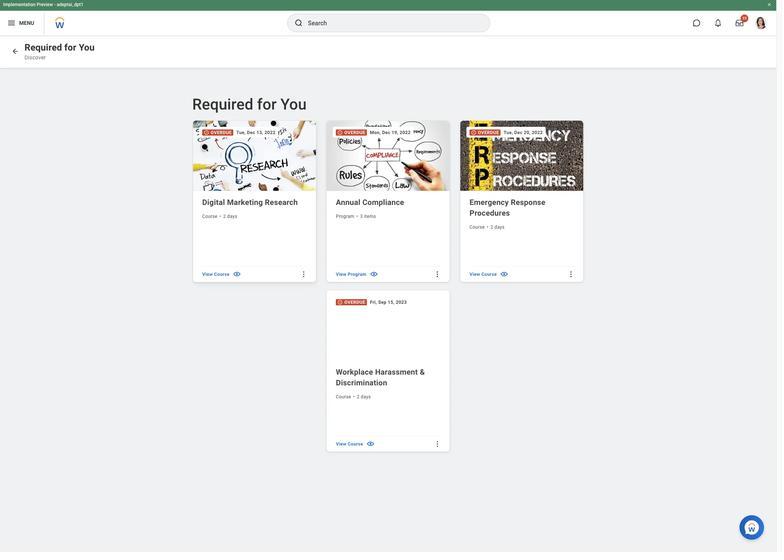 Task type: locate. For each thing, give the bounding box(es) containing it.
-
[[54, 2, 56, 7]]

3 items
[[360, 214, 376, 219]]

2022 for response
[[532, 130, 543, 135]]

1 2022 from the left
[[265, 130, 276, 135]]

2022 for compliance
[[400, 130, 411, 135]]

dec
[[247, 130, 255, 135], [382, 130, 390, 135], [514, 130, 523, 135]]

overdue
[[211, 130, 232, 135], [344, 130, 366, 135], [478, 130, 499, 135], [344, 300, 366, 305]]

implementation
[[3, 2, 36, 7]]

1 horizontal spatial 2
[[357, 394, 360, 400]]

exclamation circle image
[[338, 130, 343, 135], [471, 130, 477, 135]]

view course for digital marketing research
[[202, 272, 230, 277]]

1 horizontal spatial exclamation circle image
[[471, 130, 477, 135]]

annual compliance
[[336, 198, 404, 207]]

2 days down discrimination
[[357, 394, 371, 400]]

0 horizontal spatial dec
[[247, 130, 255, 135]]

2 2022 from the left
[[400, 130, 411, 135]]

implementation preview -   adeptai_dpt1
[[3, 2, 83, 7]]

overdue for digital
[[211, 130, 232, 135]]

0 vertical spatial program
[[336, 214, 354, 219]]

0 horizontal spatial 2 days
[[223, 214, 237, 219]]

2 down 'procedures'
[[491, 224, 493, 230]]

3 2022 from the left
[[532, 130, 543, 135]]

0 horizontal spatial days
[[227, 214, 237, 219]]

emergency response procedures
[[470, 198, 546, 218]]

0 vertical spatial days
[[227, 214, 237, 219]]

tue, left "20,"
[[504, 130, 513, 135]]

digital marketing research link
[[202, 197, 308, 208]]

33
[[743, 16, 747, 20]]

2 vertical spatial 2
[[357, 394, 360, 400]]

emergency
[[470, 198, 509, 207]]

0 horizontal spatial you
[[79, 42, 95, 53]]

compliance
[[363, 198, 404, 207]]

2 days down 'procedures'
[[491, 224, 505, 230]]

visible image
[[370, 270, 378, 279], [500, 270, 509, 279], [366, 440, 375, 448]]

days
[[227, 214, 237, 219], [495, 224, 505, 230], [361, 394, 371, 400]]

1 horizontal spatial dec
[[382, 130, 390, 135]]

1 vertical spatial exclamation circle image
[[338, 300, 343, 305]]

overdue left the mon,
[[344, 130, 366, 135]]

view course
[[202, 272, 230, 277], [470, 272, 497, 277], [336, 441, 363, 447]]

0 horizontal spatial 2022
[[265, 130, 276, 135]]

days for digital
[[227, 214, 237, 219]]

0 vertical spatial required
[[25, 42, 62, 53]]

2 horizontal spatial days
[[495, 224, 505, 230]]

19,
[[392, 130, 398, 135]]

2 exclamation circle image from the left
[[471, 130, 477, 135]]

you for required for you
[[281, 95, 307, 113]]

adeptai_dpt1
[[57, 2, 83, 7]]

2 vertical spatial 2 days
[[357, 394, 371, 400]]

fri,
[[370, 300, 377, 305]]

visible image
[[233, 270, 241, 279]]

digital marketing research
[[202, 198, 298, 207]]

arrow left image
[[11, 48, 19, 55]]

dec for compliance
[[382, 130, 390, 135]]

1 tue, from the left
[[236, 130, 246, 135]]

visible image for harassment
[[366, 440, 375, 448]]

2 days down marketing
[[223, 214, 237, 219]]

days for workplace
[[361, 394, 371, 400]]

view for annual compliance
[[336, 272, 347, 277]]

days down marketing
[[227, 214, 237, 219]]

2 horizontal spatial view course
[[470, 272, 497, 277]]

overdue left tue, dec 13, 2022 at the top of page
[[211, 130, 232, 135]]

dec for marketing
[[247, 130, 255, 135]]

tue, left 13,
[[236, 130, 246, 135]]

overdue left tue, dec 20, 2022
[[478, 130, 499, 135]]

2 down digital
[[223, 214, 226, 219]]

0 horizontal spatial exclamation circle image
[[204, 130, 209, 135]]

workplace harassment & discrimination link
[[336, 367, 442, 388]]

view
[[202, 272, 213, 277], [336, 272, 347, 277], [470, 272, 480, 277], [336, 441, 347, 447]]

you
[[79, 42, 95, 53], [281, 95, 307, 113]]

dec left 19,
[[382, 130, 390, 135]]

2 for workplace
[[357, 394, 360, 400]]

2 horizontal spatial 2
[[491, 224, 493, 230]]

menu banner
[[0, 0, 777, 35]]

overdue for emergency
[[478, 130, 499, 135]]

related actions vertical image
[[567, 270, 575, 278]]

required for required for you discover
[[25, 42, 62, 53]]

1 vertical spatial program
[[348, 272, 367, 277]]

exclamation circle image for tue, dec 13, 2022
[[204, 130, 209, 135]]

1 vertical spatial for
[[257, 95, 277, 113]]

2022 for marketing
[[265, 130, 276, 135]]

1 horizontal spatial you
[[281, 95, 307, 113]]

tue, for response
[[504, 130, 513, 135]]

1 horizontal spatial exclamation circle image
[[338, 300, 343, 305]]

visible image for response
[[500, 270, 509, 279]]

0 vertical spatial 2 days
[[223, 214, 237, 219]]

1 vertical spatial 2 days
[[491, 224, 505, 230]]

for
[[64, 42, 76, 53], [257, 95, 277, 113]]

dec for response
[[514, 130, 523, 135]]

2 vertical spatial days
[[361, 394, 371, 400]]

3
[[360, 214, 363, 219]]

3 dec from the left
[[514, 130, 523, 135]]

0 horizontal spatial for
[[64, 42, 76, 53]]

2 tue, from the left
[[504, 130, 513, 135]]

related actions vertical image for &
[[434, 440, 441, 448]]

response
[[511, 198, 546, 207]]

1 horizontal spatial view course
[[336, 441, 363, 447]]

view course for emergency response procedures
[[470, 272, 497, 277]]

required
[[25, 42, 62, 53], [192, 95, 253, 113]]

2
[[223, 214, 226, 219], [491, 224, 493, 230], [357, 394, 360, 400]]

1 vertical spatial 2
[[491, 224, 493, 230]]

0 horizontal spatial required
[[25, 42, 62, 53]]

required for you
[[192, 95, 307, 113]]

procedures
[[470, 208, 510, 218]]

related actions vertical image for research
[[300, 270, 308, 278]]

1 horizontal spatial tue,
[[504, 130, 513, 135]]

1 horizontal spatial for
[[257, 95, 277, 113]]

course
[[202, 214, 218, 219], [470, 224, 485, 230], [214, 272, 230, 277], [482, 272, 497, 277], [336, 394, 351, 400], [348, 441, 363, 447]]

20,
[[524, 130, 531, 135]]

0 vertical spatial you
[[79, 42, 95, 53]]

exclamation circle image for annual compliance
[[338, 130, 343, 135]]

discover
[[25, 54, 46, 61]]

1 dec from the left
[[247, 130, 255, 135]]

mon, dec 19, 2022
[[370, 130, 411, 135]]

2 days for digital
[[223, 214, 237, 219]]

program
[[336, 214, 354, 219], [348, 272, 367, 277]]

for for required for you discover
[[64, 42, 76, 53]]

tue, for marketing
[[236, 130, 246, 135]]

overdue left fri,
[[344, 300, 366, 305]]

0 horizontal spatial exclamation circle image
[[338, 130, 343, 135]]

2 dec from the left
[[382, 130, 390, 135]]

1 horizontal spatial 2022
[[400, 130, 411, 135]]

exclamation circle image
[[204, 130, 209, 135], [338, 300, 343, 305]]

13,
[[257, 130, 263, 135]]

tue, dec 20, 2022
[[504, 130, 543, 135]]

1 vertical spatial days
[[495, 224, 505, 230]]

2 down discrimination
[[357, 394, 360, 400]]

days down discrimination
[[361, 394, 371, 400]]

0 horizontal spatial view course
[[202, 272, 230, 277]]

1 vertical spatial required
[[192, 95, 253, 113]]

for for required for you
[[257, 95, 277, 113]]

0 horizontal spatial 2
[[223, 214, 226, 219]]

visible image for compliance
[[370, 270, 378, 279]]

2 horizontal spatial 2022
[[532, 130, 543, 135]]

digital marketing research image
[[193, 121, 318, 191]]

tue,
[[236, 130, 246, 135], [504, 130, 513, 135]]

33 button
[[731, 15, 749, 31]]

2 horizontal spatial 2 days
[[491, 224, 505, 230]]

harassment
[[375, 367, 418, 377]]

dec left "20,"
[[514, 130, 523, 135]]

annual compliance image
[[327, 121, 451, 191]]

notifications large image
[[715, 19, 722, 27]]

for inside required for you discover
[[64, 42, 76, 53]]

view program
[[336, 272, 367, 277]]

1 horizontal spatial days
[[361, 394, 371, 400]]

2 for digital
[[223, 214, 226, 219]]

2022
[[265, 130, 276, 135], [400, 130, 411, 135], [532, 130, 543, 135]]

2022 right "20,"
[[532, 130, 543, 135]]

mon,
[[370, 130, 381, 135]]

1 horizontal spatial required
[[192, 95, 253, 113]]

2022 right 13,
[[265, 130, 276, 135]]

0 vertical spatial for
[[64, 42, 76, 53]]

dec left 13,
[[247, 130, 255, 135]]

0 horizontal spatial tue,
[[236, 130, 246, 135]]

related actions vertical image
[[300, 270, 308, 278], [434, 270, 441, 278], [434, 440, 441, 448]]

preview
[[37, 2, 53, 7]]

required inside required for you discover
[[25, 42, 62, 53]]

you for required for you discover
[[79, 42, 95, 53]]

0 vertical spatial exclamation circle image
[[204, 130, 209, 135]]

exclamation circle image for emergency response procedures
[[471, 130, 477, 135]]

you inside required for you discover
[[79, 42, 95, 53]]

&
[[420, 367, 425, 377]]

2 days
[[223, 214, 237, 219], [491, 224, 505, 230], [357, 394, 371, 400]]

exclamation circle image for fri, sep 15, 2023
[[338, 300, 343, 305]]

2 horizontal spatial dec
[[514, 130, 523, 135]]

2022 right 19,
[[400, 130, 411, 135]]

view for workplace harassment & discrimination
[[336, 441, 347, 447]]

1 horizontal spatial 2 days
[[357, 394, 371, 400]]

days down 'procedures'
[[495, 224, 505, 230]]

1 exclamation circle image from the left
[[338, 130, 343, 135]]

Search Workday  search field
[[308, 15, 474, 31]]

0 vertical spatial 2
[[223, 214, 226, 219]]

1 vertical spatial you
[[281, 95, 307, 113]]



Task type: describe. For each thing, give the bounding box(es) containing it.
annual
[[336, 198, 361, 207]]

annual compliance link
[[336, 197, 442, 208]]

research
[[265, 198, 298, 207]]

2 days for workplace
[[357, 394, 371, 400]]

search image
[[294, 18, 303, 28]]

sep
[[378, 300, 387, 305]]

2 days for emergency
[[491, 224, 505, 230]]

overdue for annual
[[344, 130, 366, 135]]

menu button
[[0, 11, 44, 35]]

2023
[[396, 300, 407, 305]]

discrimination
[[336, 378, 387, 387]]

2 for emergency
[[491, 224, 493, 230]]

15,
[[388, 300, 395, 305]]

view for emergency response procedures
[[470, 272, 480, 277]]

required for required for you
[[192, 95, 253, 113]]

close environment banner image
[[767, 2, 772, 7]]

fri, sep 15, 2023
[[370, 300, 407, 305]]

marketing
[[227, 198, 263, 207]]

view for digital marketing research
[[202, 272, 213, 277]]

justify image
[[7, 18, 16, 28]]

emergency response procedures link
[[470, 197, 576, 218]]

workplace
[[336, 367, 373, 377]]

inbox large image
[[736, 19, 744, 27]]

digital
[[202, 198, 225, 207]]

view course for workplace harassment & discrimination
[[336, 441, 363, 447]]

days for emergency
[[495, 224, 505, 230]]

workplace harassment & discrimination
[[336, 367, 425, 387]]

profile logan mcneil image
[[755, 17, 767, 31]]

workday assistant region
[[740, 512, 767, 540]]

required for you discover
[[25, 42, 95, 61]]

items
[[364, 214, 376, 219]]

tue, dec 13, 2022
[[236, 130, 276, 135]]

emergency response procedures image
[[461, 121, 585, 191]]

menu
[[19, 20, 34, 26]]



Task type: vqa. For each thing, say whether or not it's contained in the screenshot.
third The (0) from the bottom
no



